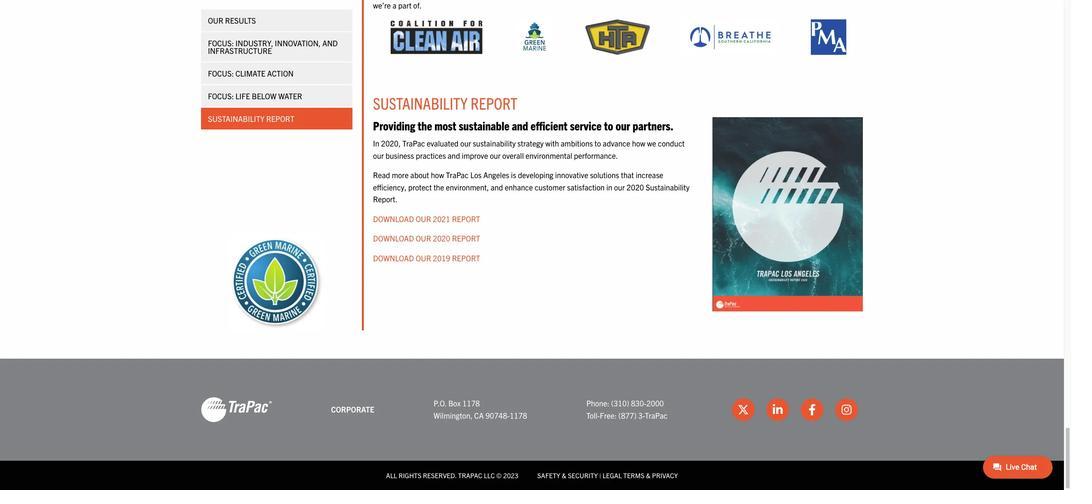 Task type: describe. For each thing, give the bounding box(es) containing it.
p.o. box 1178 wilmington, ca 90748-1178
[[434, 399, 527, 421]]

download our 2021 report link
[[373, 214, 480, 224]]

how inside "read more about how trapac los angeles is developing innovative solutions that increase efficiency, protect the environment, and enhance customer satisfaction in our 2020 sustainability report."
[[431, 170, 444, 180]]

(310)
[[611, 399, 629, 408]]

2023
[[503, 472, 519, 480]]

focus: industry, innovation, and infrastructure
[[208, 38, 338, 55]]

report for download our 2020 report
[[452, 234, 480, 243]]

performance.
[[574, 151, 618, 160]]

results
[[225, 16, 256, 25]]

angeles
[[483, 170, 509, 180]]

all rights reserved. trapac llc © 2023
[[386, 472, 519, 480]]

read
[[373, 170, 390, 180]]

legal
[[603, 472, 622, 480]]

solutions
[[590, 170, 619, 180]]

that
[[621, 170, 634, 180]]

0 horizontal spatial 1178
[[463, 399, 480, 408]]

our results link
[[201, 9, 352, 31]]

and for sustainability
[[448, 151, 460, 160]]

2020,
[[381, 139, 401, 148]]

practices
[[416, 151, 446, 160]]

action
[[267, 69, 294, 78]]

in
[[607, 183, 612, 192]]

download our 2020 report link
[[373, 234, 480, 243]]

satisfaction
[[567, 183, 605, 192]]

download our 2019 report link
[[373, 254, 480, 263]]

los
[[470, 170, 482, 180]]

improve
[[462, 151, 488, 160]]

safety & security | legal terms & privacy
[[537, 472, 678, 480]]

1 & from the left
[[562, 472, 566, 480]]

customer
[[535, 183, 566, 192]]

our results
[[208, 16, 256, 25]]

our down in
[[373, 151, 384, 160]]

1 vertical spatial 1178
[[510, 411, 527, 421]]

our down sustainability
[[490, 151, 501, 160]]

box
[[448, 399, 461, 408]]

phone: (310) 830-2000 toll-free: (877) 3-trapac
[[586, 399, 668, 421]]

focus: climate action
[[208, 69, 294, 78]]

in
[[373, 139, 379, 148]]

phone:
[[586, 399, 609, 408]]

0 vertical spatial sustainability
[[373, 93, 468, 113]]

advance
[[603, 139, 630, 148]]

partners.
[[633, 118, 674, 133]]

innovation,
[[275, 38, 321, 48]]

protect
[[408, 183, 432, 192]]

and
[[322, 38, 338, 48]]

our inside "read more about how trapac los angeles is developing innovative solutions that increase efficiency, protect the environment, and enhance customer satisfaction in our 2020 sustainability report."
[[614, 183, 625, 192]]

efficient
[[531, 118, 568, 133]]

footer containing p.o. box 1178
[[0, 359, 1064, 491]]

1 vertical spatial sustainability
[[208, 114, 265, 123]]

strategy
[[518, 139, 544, 148]]

focus: for focus: life below water
[[208, 91, 234, 101]]

2000
[[647, 399, 664, 408]]

(877)
[[619, 411, 637, 421]]

focus: for focus: climate action
[[208, 69, 234, 78]]

providing the most sustainable and efficient service to our partners.
[[373, 118, 674, 133]]

about
[[410, 170, 429, 180]]

privacy
[[652, 472, 678, 480]]

our for download our 2020 report
[[416, 234, 431, 243]]

free:
[[600, 411, 617, 421]]

life
[[236, 91, 250, 101]]

our left results
[[208, 16, 223, 25]]

trapac inside "read more about how trapac los angeles is developing innovative solutions that increase efficiency, protect the environment, and enhance customer satisfaction in our 2020 sustainability report."
[[446, 170, 469, 180]]

innovative
[[555, 170, 588, 180]]

more
[[392, 170, 409, 180]]

in 2020, trapac evaluated our sustainability strategy with ambitions to advance how we conduct our business practices and improve our overall environmental performance.
[[373, 139, 685, 160]]

report inside sustainability report link
[[266, 114, 295, 123]]

all
[[386, 472, 397, 480]]

environmental
[[526, 151, 572, 160]]

llc
[[484, 472, 495, 480]]

download our 2020 report
[[373, 234, 480, 243]]

we
[[647, 139, 656, 148]]

0 vertical spatial the
[[418, 118, 432, 133]]

terms
[[623, 472, 645, 480]]

2021
[[433, 214, 450, 224]]

ca
[[474, 411, 484, 421]]

download our 2021 report
[[373, 214, 480, 224]]

focus: for focus: industry, innovation, and infrastructure
[[208, 38, 234, 48]]

©
[[496, 472, 502, 480]]

download for download our 2021 report
[[373, 214, 414, 224]]

industry,
[[236, 38, 273, 48]]

with
[[545, 139, 559, 148]]



Task type: vqa. For each thing, say whether or not it's contained in the screenshot.
P.O.
yes



Task type: locate. For each thing, give the bounding box(es) containing it.
download
[[373, 214, 414, 224], [373, 234, 414, 243], [373, 254, 414, 263]]

1 horizontal spatial sustainability report
[[373, 93, 518, 113]]

1 vertical spatial and
[[448, 151, 460, 160]]

3 focus: from the top
[[208, 91, 234, 101]]

sustainability down life
[[208, 114, 265, 123]]

rights
[[399, 472, 422, 480]]

how inside in 2020, trapac evaluated our sustainability strategy with ambitions to advance how we conduct our business practices and improve our overall environmental performance.
[[632, 139, 645, 148]]

download down download our 2021 report link
[[373, 234, 414, 243]]

1 download from the top
[[373, 214, 414, 224]]

3-
[[638, 411, 645, 421]]

1 horizontal spatial &
[[646, 472, 651, 480]]

read more about how trapac los angeles is developing innovative solutions that increase efficiency, protect the environment, and enhance customer satisfaction in our 2020 sustainability report.
[[373, 170, 690, 204]]

2 vertical spatial focus:
[[208, 91, 234, 101]]

our for download our 2021 report
[[416, 214, 431, 224]]

2020
[[627, 183, 644, 192], [433, 234, 450, 243]]

report right the 2019
[[452, 254, 480, 263]]

1 vertical spatial to
[[595, 139, 601, 148]]

1 vertical spatial how
[[431, 170, 444, 180]]

report for download our 2019 report
[[452, 254, 480, 263]]

1 vertical spatial 2020
[[433, 234, 450, 243]]

1 horizontal spatial sustainability
[[373, 93, 468, 113]]

how right about
[[431, 170, 444, 180]]

focus: down our results
[[208, 38, 234, 48]]

1 horizontal spatial to
[[604, 118, 613, 133]]

to up advance
[[604, 118, 613, 133]]

0 vertical spatial 1178
[[463, 399, 480, 408]]

trapac down 2000
[[645, 411, 668, 421]]

2 focus: from the top
[[208, 69, 234, 78]]

2020 down 2021 at the top of the page
[[433, 234, 450, 243]]

corporate
[[331, 405, 374, 414]]

the inside "read more about how trapac los angeles is developing innovative solutions that increase efficiency, protect the environment, and enhance customer satisfaction in our 2020 sustainability report."
[[434, 183, 444, 192]]

and down angeles on the left top of the page
[[491, 183, 503, 192]]

0 vertical spatial and
[[512, 118, 528, 133]]

business
[[386, 151, 414, 160]]

our down download our 2021 report link
[[416, 234, 431, 243]]

sustainability report up most
[[373, 93, 518, 113]]

1 horizontal spatial trapac
[[446, 170, 469, 180]]

legal terms & privacy link
[[603, 472, 678, 480]]

0 horizontal spatial &
[[562, 472, 566, 480]]

infrastructure
[[208, 46, 272, 55]]

enhance
[[505, 183, 533, 192]]

service
[[570, 118, 602, 133]]

report up sustainable
[[471, 93, 518, 113]]

safety
[[537, 472, 560, 480]]

report down "focus: life below water" link
[[266, 114, 295, 123]]

report for download our 2021 report
[[452, 214, 480, 224]]

sustainability
[[373, 93, 468, 113], [208, 114, 265, 123]]

focus: left the climate
[[208, 69, 234, 78]]

download our 2019 report
[[373, 254, 480, 263]]

climate
[[236, 69, 266, 78]]

3 download from the top
[[373, 254, 414, 263]]

0 horizontal spatial and
[[448, 151, 460, 160]]

sustainability report
[[373, 93, 518, 113], [208, 114, 295, 123]]

water
[[278, 91, 302, 101]]

1178 up ca
[[463, 399, 480, 408]]

1178
[[463, 399, 480, 408], [510, 411, 527, 421]]

reserved.
[[423, 472, 457, 480]]

toll-
[[586, 411, 600, 421]]

focus: life below water
[[208, 91, 302, 101]]

focus: inside focus: industry, innovation, and infrastructure
[[208, 38, 234, 48]]

focus:
[[208, 38, 234, 48], [208, 69, 234, 78], [208, 91, 234, 101]]

to inside in 2020, trapac evaluated our sustainability strategy with ambitions to advance how we conduct our business practices and improve our overall environmental performance.
[[595, 139, 601, 148]]

trapac
[[402, 139, 425, 148], [446, 170, 469, 180], [645, 411, 668, 421]]

2 vertical spatial download
[[373, 254, 414, 263]]

2 vertical spatial and
[[491, 183, 503, 192]]

830-
[[631, 399, 647, 408]]

overall
[[502, 151, 524, 160]]

and inside "read more about how trapac los angeles is developing innovative solutions that increase efficiency, protect the environment, and enhance customer satisfaction in our 2020 sustainability report."
[[491, 183, 503, 192]]

and up strategy
[[512, 118, 528, 133]]

2 vertical spatial trapac
[[645, 411, 668, 421]]

2020 inside "read more about how trapac los angeles is developing innovative solutions that increase efficiency, protect the environment, and enhance customer satisfaction in our 2020 sustainability report."
[[627, 183, 644, 192]]

0 vertical spatial focus:
[[208, 38, 234, 48]]

0 vertical spatial 2020
[[627, 183, 644, 192]]

2 download from the top
[[373, 234, 414, 243]]

sustainability report down focus: life below water
[[208, 114, 295, 123]]

sustainability
[[473, 139, 516, 148]]

& right safety at the bottom right of page
[[562, 472, 566, 480]]

2019
[[433, 254, 450, 263]]

focus: inside focus: climate action "link"
[[208, 69, 234, 78]]

0 horizontal spatial how
[[431, 170, 444, 180]]

wilmington,
[[434, 411, 473, 421]]

download down download our 2020 report link
[[373, 254, 414, 263]]

focus: climate action link
[[201, 62, 352, 84]]

0 horizontal spatial 2020
[[433, 234, 450, 243]]

providing
[[373, 118, 415, 133]]

2 horizontal spatial trapac
[[645, 411, 668, 421]]

conduct
[[658, 139, 685, 148]]

below
[[252, 91, 277, 101]]

1 vertical spatial sustainability report
[[208, 114, 295, 123]]

evaluated
[[427, 139, 459, 148]]

sustainable
[[459, 118, 510, 133]]

and
[[512, 118, 528, 133], [448, 151, 460, 160], [491, 183, 503, 192]]

developing
[[518, 170, 553, 180]]

most
[[435, 118, 456, 133]]

p.o.
[[434, 399, 447, 408]]

1178 right ca
[[510, 411, 527, 421]]

increase
[[636, 170, 663, 180]]

1 horizontal spatial 1178
[[510, 411, 527, 421]]

our left the 2019
[[416, 254, 431, 263]]

1 vertical spatial focus:
[[208, 69, 234, 78]]

sustainability
[[646, 183, 690, 192]]

0 vertical spatial how
[[632, 139, 645, 148]]

focus: left life
[[208, 91, 234, 101]]

focus: inside "focus: life below water" link
[[208, 91, 234, 101]]

0 horizontal spatial sustainability report
[[208, 114, 295, 123]]

0 vertical spatial to
[[604, 118, 613, 133]]

download down report.
[[373, 214, 414, 224]]

our for download our 2019 report
[[416, 254, 431, 263]]

|
[[599, 472, 601, 480]]

corporate image
[[201, 397, 272, 423]]

the left most
[[418, 118, 432, 133]]

2020 down that
[[627, 183, 644, 192]]

& right terms
[[646, 472, 651, 480]]

1 focus: from the top
[[208, 38, 234, 48]]

how left we on the top of page
[[632, 139, 645, 148]]

1 vertical spatial the
[[434, 183, 444, 192]]

ambitions
[[561, 139, 593, 148]]

how
[[632, 139, 645, 148], [431, 170, 444, 180]]

and inside in 2020, trapac evaluated our sustainability strategy with ambitions to advance how we conduct our business practices and improve our overall environmental performance.
[[448, 151, 460, 160]]

report.
[[373, 195, 397, 204]]

our up 'improve'
[[460, 139, 471, 148]]

our left 2021 at the top of the page
[[416, 214, 431, 224]]

focus: industry, innovation, and infrastructure link
[[201, 32, 352, 62]]

to up performance.
[[595, 139, 601, 148]]

0 horizontal spatial to
[[595, 139, 601, 148]]

efficiency,
[[373, 183, 407, 192]]

1 horizontal spatial how
[[632, 139, 645, 148]]

trapac up environment, at the left
[[446, 170, 469, 180]]

1 vertical spatial trapac
[[446, 170, 469, 180]]

trapac up business
[[402, 139, 425, 148]]

1 horizontal spatial and
[[491, 183, 503, 192]]

trapac
[[458, 472, 482, 480]]

download for download our 2019 report
[[373, 254, 414, 263]]

footer
[[0, 359, 1064, 491]]

and down evaluated
[[448, 151, 460, 160]]

and for los
[[491, 183, 503, 192]]

safety & security link
[[537, 472, 598, 480]]

0 horizontal spatial sustainability
[[208, 114, 265, 123]]

focus: life below water link
[[201, 85, 352, 107]]

&
[[562, 472, 566, 480], [646, 472, 651, 480]]

1 horizontal spatial 2020
[[627, 183, 644, 192]]

our
[[616, 118, 630, 133], [460, 139, 471, 148], [373, 151, 384, 160], [490, 151, 501, 160], [614, 183, 625, 192]]

0 vertical spatial trapac
[[402, 139, 425, 148]]

report
[[471, 93, 518, 113], [266, 114, 295, 123], [452, 214, 480, 224], [452, 234, 480, 243], [452, 254, 480, 263]]

1 vertical spatial download
[[373, 234, 414, 243]]

report down download our 2021 report
[[452, 234, 480, 243]]

0 vertical spatial sustainability report
[[373, 93, 518, 113]]

our
[[208, 16, 223, 25], [416, 214, 431, 224], [416, 234, 431, 243], [416, 254, 431, 263]]

2 horizontal spatial and
[[512, 118, 528, 133]]

sustainability report link
[[201, 108, 352, 130]]

0 vertical spatial download
[[373, 214, 414, 224]]

our up advance
[[616, 118, 630, 133]]

0 horizontal spatial the
[[418, 118, 432, 133]]

download for download our 2020 report
[[373, 234, 414, 243]]

trapac inside in 2020, trapac evaluated our sustainability strategy with ambitions to advance how we conduct our business practices and improve our overall environmental performance.
[[402, 139, 425, 148]]

trapac inside phone: (310) 830-2000 toll-free: (877) 3-trapac
[[645, 411, 668, 421]]

1 horizontal spatial the
[[434, 183, 444, 192]]

2 & from the left
[[646, 472, 651, 480]]

environment,
[[446, 183, 489, 192]]

security
[[568, 472, 598, 480]]

report right 2021 at the top of the page
[[452, 214, 480, 224]]

90748-
[[486, 411, 510, 421]]

our right in
[[614, 183, 625, 192]]

0 horizontal spatial trapac
[[402, 139, 425, 148]]

the
[[418, 118, 432, 133], [434, 183, 444, 192]]

the right protect
[[434, 183, 444, 192]]

sustainability up most
[[373, 93, 468, 113]]



